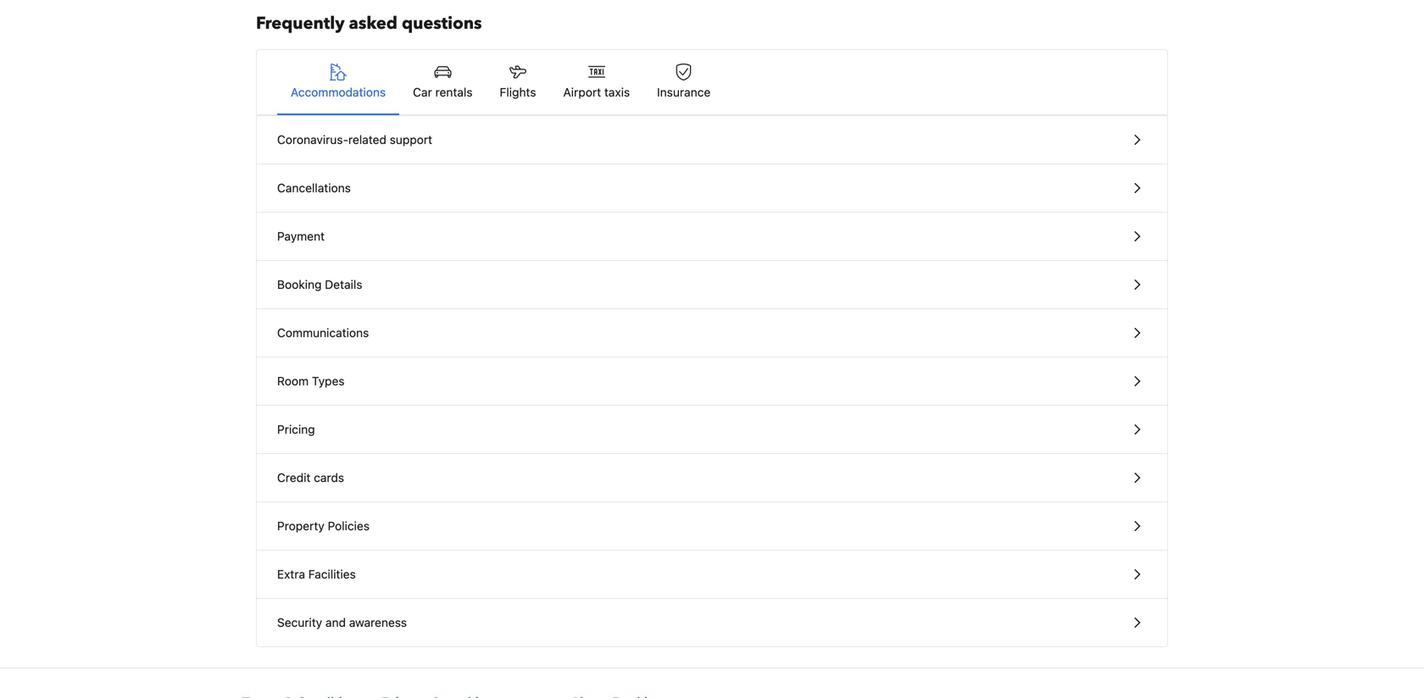 Task type: describe. For each thing, give the bounding box(es) containing it.
accommodations button
[[277, 50, 399, 114]]

frequently asked questions
[[256, 12, 482, 35]]

related
[[348, 133, 387, 147]]

airport taxis button
[[550, 50, 644, 114]]

frequently
[[256, 12, 345, 35]]

details
[[325, 278, 362, 292]]

property policies button
[[257, 503, 1168, 551]]

credit cards
[[277, 471, 344, 485]]

and
[[326, 616, 346, 630]]

property policies
[[277, 519, 370, 533]]

coronavirus-
[[277, 133, 348, 147]]

extra facilities
[[277, 568, 356, 582]]

questions
[[402, 12, 482, 35]]

accommodations
[[291, 85, 386, 99]]

payment
[[277, 229, 325, 243]]

asked
[[349, 12, 398, 35]]

credit cards button
[[257, 454, 1168, 503]]

security and awareness button
[[257, 599, 1168, 647]]

security and awareness
[[277, 616, 407, 630]]

pricing
[[277, 423, 315, 437]]

airport
[[563, 85, 601, 99]]

cancellations
[[277, 181, 351, 195]]

coronavirus-related support button
[[257, 116, 1168, 164]]

booking details
[[277, 278, 362, 292]]



Task type: vqa. For each thing, say whether or not it's contained in the screenshot.
Room Types button
yes



Task type: locate. For each thing, give the bounding box(es) containing it.
pricing button
[[257, 406, 1168, 454]]

airport taxis
[[563, 85, 630, 99]]

types
[[312, 374, 345, 388]]

flights
[[500, 85, 536, 99]]

support
[[390, 133, 432, 147]]

tab list
[[257, 50, 1168, 116]]

booking details button
[[257, 261, 1168, 309]]

rentals
[[435, 85, 473, 99]]

payment button
[[257, 213, 1168, 261]]

room types
[[277, 374, 345, 388]]

car rentals button
[[399, 50, 486, 114]]

taxis
[[604, 85, 630, 99]]

insurance
[[657, 85, 711, 99]]

extra
[[277, 568, 305, 582]]

room
[[277, 374, 309, 388]]

insurance button
[[644, 50, 724, 114]]

tab list containing accommodations
[[257, 50, 1168, 116]]

booking
[[277, 278, 322, 292]]

car rentals
[[413, 85, 473, 99]]

car
[[413, 85, 432, 99]]

room types button
[[257, 358, 1168, 406]]

extra facilities button
[[257, 551, 1168, 599]]

flights button
[[486, 50, 550, 114]]

facilities
[[309, 568, 356, 582]]

cancellations button
[[257, 164, 1168, 213]]

credit
[[277, 471, 311, 485]]

cards
[[314, 471, 344, 485]]

policies
[[328, 519, 370, 533]]

awareness
[[349, 616, 407, 630]]

coronavirus-related support
[[277, 133, 432, 147]]

security
[[277, 616, 322, 630]]

communications button
[[257, 309, 1168, 358]]

communications
[[277, 326, 369, 340]]

property
[[277, 519, 325, 533]]



